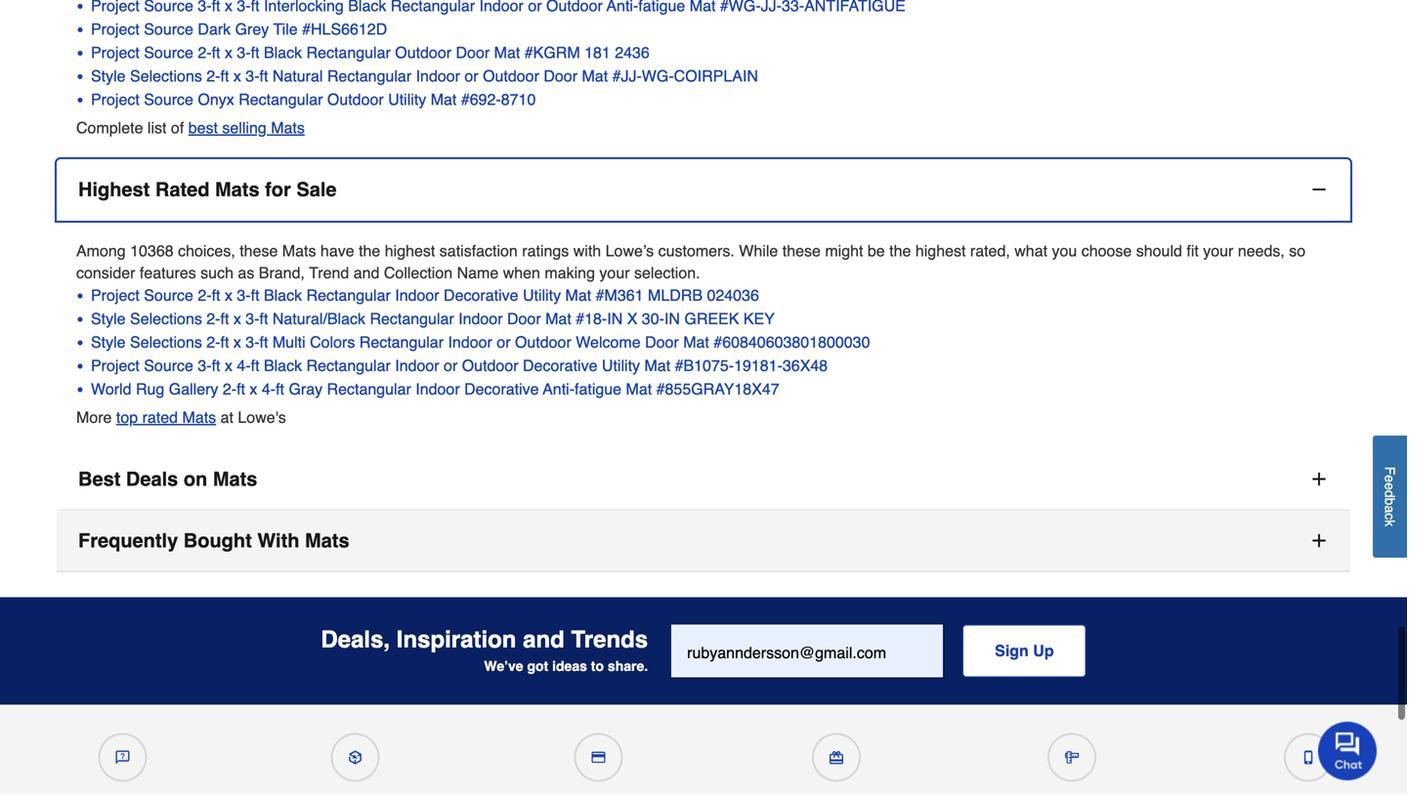 Task type: locate. For each thing, give the bounding box(es) containing it.
with
[[574, 242, 601, 260]]

3 selections from the top
[[130, 334, 202, 352]]

for
[[265, 178, 291, 201]]

1 selections from the top
[[130, 67, 202, 85]]

1 black from the top
[[264, 43, 302, 62]]

0 vertical spatial decorative
[[444, 287, 519, 305]]

or inside 'project source dark grey tile #hls6612d project source 2-ft x 3-ft black rectangular outdoor door mat #kgrm 181 2436 style selections 2-ft x 3-ft natural rectangular indoor or outdoor door mat #jj-wg-coirplain project source onyx rectangular outdoor utility mat #692-8710'
[[465, 67, 479, 85]]

4 project from the top
[[91, 287, 140, 305]]

3 black from the top
[[264, 357, 302, 375]]

style down consider
[[91, 310, 126, 328]]

selections up list
[[130, 67, 202, 85]]

0 horizontal spatial 4-
[[237, 357, 251, 375]]

2 vertical spatial utility
[[602, 357, 640, 375]]

ratings
[[522, 242, 569, 260]]

and up 'got'
[[523, 627, 565, 654]]

highest left rated,
[[916, 242, 966, 260]]

when
[[503, 264, 541, 282]]

e
[[1383, 475, 1398, 483], [1383, 483, 1398, 490]]

the right be on the top of the page
[[890, 242, 911, 260]]

1 horizontal spatial utility
[[523, 287, 561, 305]]

selections up rug
[[130, 334, 202, 352]]

your up #m361
[[600, 264, 630, 282]]

1 horizontal spatial and
[[523, 627, 565, 654]]

1 vertical spatial 4-
[[262, 380, 276, 399]]

mldrb
[[648, 287, 703, 305]]

1 vertical spatial black
[[264, 287, 302, 305]]

key
[[744, 310, 775, 328]]

x
[[225, 43, 233, 62], [233, 67, 241, 85], [225, 287, 233, 305], [233, 310, 241, 328], [233, 334, 241, 352], [225, 357, 233, 375], [250, 380, 258, 399]]

0 horizontal spatial utility
[[388, 90, 426, 108]]

4-
[[237, 357, 251, 375], [262, 380, 276, 399]]

utility down when
[[523, 287, 561, 305]]

1 these from the left
[[240, 242, 278, 260]]

world
[[91, 380, 131, 399]]

decorative left anti-
[[464, 380, 539, 399]]

0 vertical spatial or
[[465, 67, 479, 85]]

x up lowe's
[[250, 380, 258, 399]]

black down multi
[[264, 357, 302, 375]]

#kgrm
[[525, 43, 580, 62]]

mat
[[494, 43, 520, 62], [582, 67, 608, 85], [431, 90, 457, 108], [566, 287, 592, 305], [546, 310, 572, 328], [683, 334, 710, 352], [645, 357, 671, 375], [626, 380, 652, 399]]

black down brand,
[[264, 287, 302, 305]]

project source dark grey tile #hls6612d link
[[91, 18, 1331, 41]]

e up d
[[1383, 475, 1398, 483]]

0 horizontal spatial in
[[607, 310, 623, 328]]

best deals on mats
[[78, 468, 257, 491]]

0 vertical spatial black
[[264, 43, 302, 62]]

f
[[1383, 467, 1398, 475]]

mats left the at at left
[[182, 409, 216, 427]]

style up the complete
[[91, 67, 126, 85]]

0 vertical spatial and
[[354, 264, 380, 282]]

1 horizontal spatial the
[[890, 242, 911, 260]]

1 vertical spatial and
[[523, 627, 565, 654]]

gallery
[[169, 380, 218, 399]]

should
[[1137, 242, 1183, 260]]

2 project from the top
[[91, 43, 140, 62]]

these left might
[[783, 242, 821, 260]]

black inside 'project source dark grey tile #hls6612d project source 2-ft x 3-ft black rectangular outdoor door mat #kgrm 181 2436 style selections 2-ft x 3-ft natural rectangular indoor or outdoor door mat #jj-wg-coirplain project source onyx rectangular outdoor utility mat #692-8710'
[[264, 43, 302, 62]]

rated
[[142, 409, 178, 427]]

0 horizontal spatial or
[[444, 357, 458, 375]]

1 horizontal spatial your
[[1204, 242, 1234, 260]]

0 horizontal spatial highest
[[385, 242, 435, 260]]

or up #692-
[[465, 67, 479, 85]]

colors
[[310, 334, 355, 352]]

indoor inside 'project source dark grey tile #hls6612d project source 2-ft x 3-ft black rectangular outdoor door mat #kgrm 181 2436 style selections 2-ft x 3-ft natural rectangular indoor or outdoor door mat #jj-wg-coirplain project source onyx rectangular outdoor utility mat #692-8710'
[[416, 67, 460, 85]]

project source dark grey tile #hls6612d project source 2-ft x 3-ft black rectangular outdoor door mat #kgrm 181 2436 style selections 2-ft x 3-ft natural rectangular indoor or outdoor door mat #jj-wg-coirplain project source onyx rectangular outdoor utility mat #692-8710
[[91, 20, 758, 108]]

1 style from the top
[[91, 67, 126, 85]]

satisfaction
[[440, 242, 518, 260]]

be
[[868, 242, 885, 260]]

black down tile
[[264, 43, 302, 62]]

name
[[457, 264, 499, 282]]

utility
[[388, 90, 426, 108], [523, 287, 561, 305], [602, 357, 640, 375]]

#b1075-
[[675, 357, 734, 375]]

sign up button
[[963, 625, 1087, 678]]

3 project from the top
[[91, 90, 140, 108]]

and inside deals, inspiration and trends we've got ideas to share.
[[523, 627, 565, 654]]

your right fit at the top right of page
[[1204, 242, 1234, 260]]

these
[[240, 242, 278, 260], [783, 242, 821, 260]]

d
[[1383, 490, 1398, 498]]

or down name
[[444, 357, 458, 375]]

might
[[825, 242, 864, 260]]

a
[[1383, 506, 1398, 513]]

2 e from the top
[[1383, 483, 1398, 490]]

outdoor
[[395, 43, 452, 62], [483, 67, 539, 85], [327, 90, 384, 108], [515, 334, 572, 352], [462, 357, 519, 375]]

frequently bought with mats
[[78, 530, 350, 553]]

mats right "with"
[[305, 530, 350, 553]]

dark
[[198, 20, 231, 38]]

0 horizontal spatial the
[[359, 242, 381, 260]]

mat left #b1075-
[[645, 357, 671, 375]]

mats up brand,
[[282, 242, 316, 260]]

the
[[359, 242, 381, 260], [890, 242, 911, 260]]

5 source from the top
[[144, 357, 193, 375]]

x up onyx
[[233, 67, 241, 85]]

project source onyx rectangular outdoor utility mat #692-8710 link
[[91, 88, 1331, 111]]

2 horizontal spatial or
[[497, 334, 511, 352]]

1 vertical spatial style
[[91, 310, 126, 328]]

in left 'x'
[[607, 310, 623, 328]]

in down the "mldrb"
[[665, 310, 680, 328]]

#60840603801800030
[[714, 334, 870, 352]]

list
[[148, 119, 167, 137]]

1 horizontal spatial highest
[[916, 242, 966, 260]]

style selections 2-ft x 3-ft multi colors rectangular indoor or outdoor welcome door mat #60840603801800030 link
[[91, 331, 1331, 355]]

e up b
[[1383, 483, 1398, 490]]

style selections 2-ft x 3-ft natural rectangular indoor or outdoor door mat #jj-wg-coirplain link
[[91, 64, 1331, 88]]

style inside 'project source dark grey tile #hls6612d project source 2-ft x 3-ft black rectangular outdoor door mat #kgrm 181 2436 style selections 2-ft x 3-ft natural rectangular indoor or outdoor door mat #jj-wg-coirplain project source onyx rectangular outdoor utility mat #692-8710'
[[91, 67, 126, 85]]

f e e d b a c k
[[1383, 467, 1398, 527]]

deals, inspiration and trends we've got ideas to share.
[[321, 627, 648, 675]]

2 vertical spatial decorative
[[464, 380, 539, 399]]

mat left #18-
[[546, 310, 572, 328]]

brand,
[[259, 264, 305, 282]]

decorative up anti-
[[523, 357, 598, 375]]

2 vertical spatial selections
[[130, 334, 202, 352]]

0 vertical spatial selections
[[130, 67, 202, 85]]

these up as
[[240, 242, 278, 260]]

#hls6612d
[[302, 20, 387, 38]]

0 horizontal spatial and
[[354, 264, 380, 282]]

dimensions image
[[1065, 751, 1079, 765]]

anti-
[[543, 380, 575, 399]]

making
[[545, 264, 595, 282]]

1 horizontal spatial or
[[465, 67, 479, 85]]

1 vertical spatial selections
[[130, 310, 202, 328]]

to
[[591, 659, 604, 675]]

2 vertical spatial style
[[91, 334, 126, 352]]

1 horizontal spatial these
[[783, 242, 821, 260]]

ft
[[212, 43, 220, 62], [251, 43, 260, 62], [220, 67, 229, 85], [260, 67, 268, 85], [212, 287, 220, 305], [251, 287, 260, 305], [220, 310, 229, 328], [260, 310, 268, 328], [220, 334, 229, 352], [260, 334, 268, 352], [212, 357, 220, 375], [251, 357, 260, 375], [237, 380, 245, 399], [276, 380, 284, 399]]

as
[[238, 264, 254, 282]]

or down when
[[497, 334, 511, 352]]

share.
[[608, 659, 648, 675]]

door up #692-
[[456, 43, 490, 62]]

top
[[116, 409, 138, 427]]

decorative down name
[[444, 287, 519, 305]]

2 selections from the top
[[130, 310, 202, 328]]

decorative
[[444, 287, 519, 305], [523, 357, 598, 375], [464, 380, 539, 399]]

customers.
[[658, 242, 735, 260]]

1 horizontal spatial in
[[665, 310, 680, 328]]

selections down features
[[130, 310, 202, 328]]

multi
[[273, 334, 306, 352]]

indoor
[[416, 67, 460, 85], [395, 287, 440, 305], [459, 310, 503, 328], [448, 334, 493, 352], [395, 357, 440, 375], [416, 380, 460, 399]]

0 vertical spatial 4-
[[237, 357, 251, 375]]

mats left the for
[[215, 178, 260, 201]]

chat invite button image
[[1319, 721, 1378, 781]]

0 horizontal spatial your
[[600, 264, 630, 282]]

or
[[465, 67, 479, 85], [497, 334, 511, 352], [444, 357, 458, 375]]

2 horizontal spatial utility
[[602, 357, 640, 375]]

3-
[[237, 43, 251, 62], [246, 67, 260, 85], [237, 287, 251, 305], [246, 310, 260, 328], [246, 334, 260, 352], [198, 357, 212, 375]]

0 vertical spatial your
[[1204, 242, 1234, 260]]

highest up the collection
[[385, 242, 435, 260]]

2 vertical spatial black
[[264, 357, 302, 375]]

greek
[[685, 310, 739, 328]]

0 vertical spatial utility
[[388, 90, 426, 108]]

the right have
[[359, 242, 381, 260]]

style up world
[[91, 334, 126, 352]]

181
[[585, 43, 611, 62]]

minus image
[[1310, 180, 1329, 199]]

utility left #692-
[[388, 90, 426, 108]]

3 style from the top
[[91, 334, 126, 352]]

Email Address email field
[[672, 625, 943, 678]]

x down such
[[225, 287, 233, 305]]

0 vertical spatial style
[[91, 67, 126, 85]]

and down have
[[354, 264, 380, 282]]

mats
[[271, 119, 305, 137], [215, 178, 260, 201], [282, 242, 316, 260], [182, 409, 216, 427], [213, 468, 257, 491], [305, 530, 350, 553]]

1 vertical spatial or
[[497, 334, 511, 352]]

0 horizontal spatial these
[[240, 242, 278, 260]]

2436
[[615, 43, 650, 62]]

utility down welcome
[[602, 357, 640, 375]]

sign up
[[995, 642, 1054, 661]]

consider
[[76, 264, 135, 282]]

in
[[607, 310, 623, 328], [665, 310, 680, 328]]

coirplain
[[674, 67, 758, 85]]



Task type: vqa. For each thing, say whether or not it's contained in the screenshot.
'2436'
yes



Task type: describe. For each thing, give the bounding box(es) containing it.
b
[[1383, 498, 1398, 506]]

k
[[1383, 520, 1398, 527]]

we've
[[484, 659, 524, 675]]

plus image
[[1310, 470, 1329, 489]]

at
[[221, 409, 234, 427]]

best
[[188, 119, 218, 137]]

trend
[[309, 264, 349, 282]]

fit
[[1187, 242, 1199, 260]]

1 in from the left
[[607, 310, 623, 328]]

on
[[184, 468, 207, 491]]

collection
[[384, 264, 453, 282]]

f e e d b a c k button
[[1373, 436, 1408, 558]]

36x48
[[783, 357, 828, 375]]

sign up form
[[672, 625, 1087, 680]]

tile
[[273, 20, 298, 38]]

door down when
[[507, 310, 541, 328]]

choices,
[[178, 242, 235, 260]]

selections inside 'project source dark grey tile #hls6612d project source 2-ft x 3-ft black rectangular outdoor door mat #kgrm 181 2436 style selections 2-ft x 3-ft natural rectangular indoor or outdoor door mat #jj-wg-coirplain project source onyx rectangular outdoor utility mat #692-8710'
[[130, 67, 202, 85]]

customer care image
[[116, 751, 129, 765]]

1 highest from the left
[[385, 242, 435, 260]]

1 e from the top
[[1383, 475, 1398, 483]]

wg-
[[642, 67, 674, 85]]

more top rated mats at lowe's
[[76, 409, 286, 427]]

welcome
[[576, 334, 641, 352]]

sale
[[297, 178, 337, 201]]

3 source from the top
[[144, 90, 193, 108]]

got
[[527, 659, 549, 675]]

5 project from the top
[[91, 357, 140, 375]]

8710
[[501, 90, 536, 108]]

pickup image
[[348, 751, 362, 765]]

#692-
[[461, 90, 501, 108]]

grey
[[235, 20, 269, 38]]

world rug gallery 2-ft x 4-ft gray rectangular indoor decorative anti-fatigue mat #855gray18x47 link
[[91, 378, 1331, 401]]

#jj-
[[612, 67, 642, 85]]

2 highest from the left
[[916, 242, 966, 260]]

2 source from the top
[[144, 43, 193, 62]]

mat left #692-
[[431, 90, 457, 108]]

mat down making
[[566, 287, 592, 305]]

best
[[78, 468, 121, 491]]

mat left #kgrm
[[494, 43, 520, 62]]

1 source from the top
[[144, 20, 193, 38]]

2 black from the top
[[264, 287, 302, 305]]

highest
[[78, 178, 150, 201]]

ideas
[[552, 659, 587, 675]]

door down the "30-"
[[645, 334, 679, 352]]

door down #kgrm
[[544, 67, 578, 85]]

project source 3-ft x 4-ft black rectangular indoor or outdoor decorative utility mat #b1075-19181-36x48 link
[[91, 355, 1331, 378]]

sign
[[995, 642, 1029, 661]]

mobile image
[[1302, 751, 1316, 765]]

1 vertical spatial utility
[[523, 287, 561, 305]]

choose
[[1082, 242, 1132, 260]]

credit card image
[[592, 751, 605, 765]]

#18-
[[576, 310, 607, 328]]

trends
[[571, 627, 648, 654]]

2 vertical spatial or
[[444, 357, 458, 375]]

#855gray18x47
[[657, 380, 780, 399]]

with
[[257, 530, 300, 553]]

utility inside 'project source dark grey tile #hls6612d project source 2-ft x 3-ft black rectangular outdoor door mat #kgrm 181 2436 style selections 2-ft x 3-ft natural rectangular indoor or outdoor door mat #jj-wg-coirplain project source onyx rectangular outdoor utility mat #692-8710'
[[388, 90, 426, 108]]

plus image
[[1310, 532, 1329, 551]]

x down as
[[233, 310, 241, 328]]

rug
[[136, 380, 165, 399]]

deals,
[[321, 627, 390, 654]]

style selections 2-ft x 3-ft natural/black rectangular indoor door mat #18-in x 30-in greek key link
[[91, 308, 1331, 331]]

x down dark
[[225, 43, 233, 62]]

2 these from the left
[[783, 242, 821, 260]]

what
[[1015, 242, 1048, 260]]

needs,
[[1238, 242, 1285, 260]]

natural/black
[[273, 310, 366, 328]]

024036
[[707, 287, 759, 305]]

1 project from the top
[[91, 20, 140, 38]]

lowe's
[[238, 409, 286, 427]]

2 the from the left
[[890, 242, 911, 260]]

among
[[76, 242, 126, 260]]

so
[[1290, 242, 1306, 260]]

x left multi
[[233, 334, 241, 352]]

frequently bought with mats button
[[57, 511, 1351, 573]]

10368
[[130, 242, 174, 260]]

lowe's
[[606, 242, 654, 260]]

mat up #b1075-
[[683, 334, 710, 352]]

while
[[739, 242, 778, 260]]

project source 2-ft x 3-ft black rectangular indoor decorative utility mat #m361 mldrb 024036 link
[[91, 284, 1331, 308]]

bought
[[184, 530, 252, 553]]

c
[[1383, 513, 1398, 520]]

natural
[[273, 67, 323, 85]]

mat down 181
[[582, 67, 608, 85]]

mat right the 'fatigue'
[[626, 380, 652, 399]]

#m361
[[596, 287, 644, 305]]

1 the from the left
[[359, 242, 381, 260]]

fatigue
[[575, 380, 622, 399]]

have
[[321, 242, 354, 260]]

best deals on mats button
[[57, 449, 1351, 511]]

1 horizontal spatial 4-
[[262, 380, 276, 399]]

x up the at at left
[[225, 357, 233, 375]]

rated,
[[971, 242, 1011, 260]]

mats right selling
[[271, 119, 305, 137]]

mats inside among 10368 choices, these mats have the highest satisfaction ratings with lowe's customers. while these might be the highest rated, what you choose should fit your needs, so consider features such as brand, trend and collection name when making your selection. project source 2-ft x 3-ft black rectangular indoor decorative utility mat #m361 mldrb 024036 style selections 2-ft x 3-ft natural/black rectangular indoor door mat #18-in x 30-in greek key style selections 2-ft x 3-ft multi colors rectangular indoor or outdoor welcome door mat #60840603801800030 project source 3-ft x 4-ft black rectangular indoor or outdoor decorative utility mat #b1075-19181-36x48 world rug gallery 2-ft x 4-ft gray rectangular indoor decorative anti-fatigue mat #855gray18x47
[[282, 242, 316, 260]]

selling
[[222, 119, 267, 137]]

more
[[76, 409, 112, 427]]

frequently
[[78, 530, 178, 553]]

such
[[201, 264, 234, 282]]

highest rated mats for sale
[[78, 178, 337, 201]]

project source 2-ft x 3-ft black rectangular outdoor door mat #kgrm 181 2436 link
[[91, 41, 1331, 64]]

and inside among 10368 choices, these mats have the highest satisfaction ratings with lowe's customers. while these might be the highest rated, what you choose should fit your needs, so consider features such as brand, trend and collection name when making your selection. project source 2-ft x 3-ft black rectangular indoor decorative utility mat #m361 mldrb 024036 style selections 2-ft x 3-ft natural/black rectangular indoor door mat #18-in x 30-in greek key style selections 2-ft x 3-ft multi colors rectangular indoor or outdoor welcome door mat #60840603801800030 project source 3-ft x 4-ft black rectangular indoor or outdoor decorative utility mat #b1075-19181-36x48 world rug gallery 2-ft x 4-ft gray rectangular indoor decorative anti-fatigue mat #855gray18x47
[[354, 264, 380, 282]]

gift card image
[[830, 751, 843, 765]]

onyx
[[198, 90, 234, 108]]

up
[[1033, 642, 1054, 661]]

highest rated mats for sale button
[[57, 159, 1351, 221]]

of
[[171, 119, 184, 137]]

mats right on
[[213, 468, 257, 491]]

2 style from the top
[[91, 310, 126, 328]]

deals
[[126, 468, 178, 491]]

among 10368 choices, these mats have the highest satisfaction ratings with lowe's customers. while these might be the highest rated, what you choose should fit your needs, so consider features such as brand, trend and collection name when making your selection. project source 2-ft x 3-ft black rectangular indoor decorative utility mat #m361 mldrb 024036 style selections 2-ft x 3-ft natural/black rectangular indoor door mat #18-in x 30-in greek key style selections 2-ft x 3-ft multi colors rectangular indoor or outdoor welcome door mat #60840603801800030 project source 3-ft x 4-ft black rectangular indoor or outdoor decorative utility mat #b1075-19181-36x48 world rug gallery 2-ft x 4-ft gray rectangular indoor decorative anti-fatigue mat #855gray18x47
[[76, 242, 1306, 399]]

2 in from the left
[[665, 310, 680, 328]]

x
[[627, 310, 638, 328]]

4 source from the top
[[144, 287, 193, 305]]

1 vertical spatial your
[[600, 264, 630, 282]]

gray
[[289, 380, 323, 399]]

features
[[140, 264, 196, 282]]

1 vertical spatial decorative
[[523, 357, 598, 375]]



